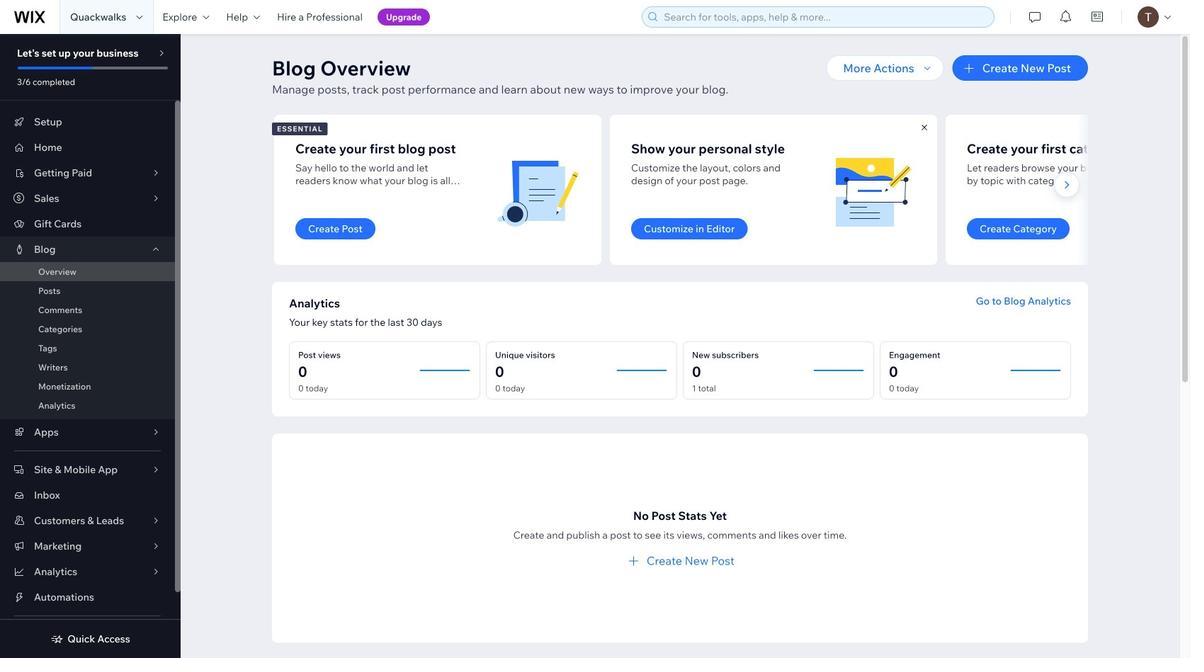 Task type: describe. For each thing, give the bounding box(es) containing it.
blog overview.dealer.customize post page.title image
[[831, 147, 916, 232]]

sidebar element
[[0, 34, 181, 658]]



Task type: locate. For each thing, give the bounding box(es) containing it.
blog overview.dealer.create first post.title image
[[495, 147, 580, 232]]

Search for tools, apps, help & more... field
[[660, 7, 990, 27]]

list
[[272, 115, 1190, 265]]



Task type: vqa. For each thing, say whether or not it's contained in the screenshot.
the Sidebar ELEMENT
yes



